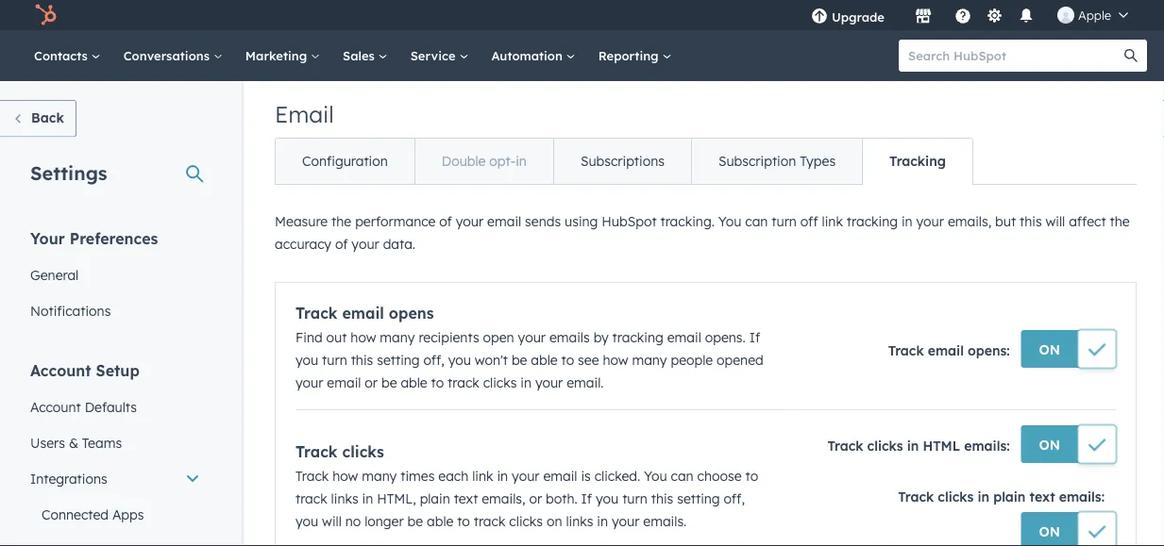 Task type: vqa. For each thing, say whether or not it's contained in the screenshot.
Clicks inside the Track email opens Find out how many recipients open your emails by tracking email opens. If you turn this setting off, you won't be able to see how many people opened your email or be able to track clicks in your email.
yes



Task type: describe. For each thing, give the bounding box(es) containing it.
apple button
[[1046, 0, 1140, 30]]

link inside "measure the performance of your email sends using hubspot tracking. you can turn off link tracking in your emails, but this will affect the accuracy of your data."
[[822, 213, 843, 230]]

apple
[[1078, 7, 1112, 23]]

tracking
[[890, 153, 946, 170]]

will inside track clicks track how many times each link in your email is clicked. you can choose to track links in html, plain text emails, or both. if you turn this setting off, you will no longer be able to track clicks on links in your emails.
[[322, 514, 342, 530]]

1 vertical spatial many
[[632, 352, 667, 369]]

subscription
[[719, 153, 796, 170]]

email left :
[[928, 343, 964, 359]]

track clicks track how many times each link in your email is clicked. you can choose to track links in html, plain text emails, or both. if you turn this setting off, you will no longer be able to track clicks on links in your emails.
[[296, 443, 758, 530]]

track email opens :
[[888, 343, 1010, 359]]

setting inside 'track email opens find out how many recipients open your emails by tracking email opens. if you turn this setting off, you won't be able to see how many people opened your email or be able to track clicks in your email.'
[[377, 352, 420, 369]]

people
[[671, 352, 713, 369]]

service link
[[399, 30, 480, 81]]

your down find
[[296, 375, 323, 391]]

email up out
[[342, 304, 384, 323]]

0 vertical spatial of
[[439, 213, 452, 230]]

your down double
[[456, 213, 484, 230]]

opt-
[[489, 153, 516, 170]]

your left data.
[[352, 236, 379, 253]]

off, inside track clicks track how many times each link in your email is clicked. you can choose to track links in html, plain text emails, or both. if you turn this setting off, you will no longer be able to track clicks on links in your emails.
[[724, 491, 745, 508]]

0 vertical spatial be
[[512, 352, 527, 369]]

automation link
[[480, 30, 587, 81]]

emails, inside "measure the performance of your email sends using hubspot tracking. you can turn off link tracking in your emails, but this will affect the accuracy of your data."
[[948, 213, 992, 230]]

Search HubSpot search field
[[899, 40, 1130, 72]]

affect
[[1069, 213, 1106, 230]]

setting inside track clicks track how many times each link in your email is clicked. you can choose to track links in html, plain text emails, or both. if you turn this setting off, you will no longer be able to track clicks on links in your emails.
[[677, 491, 720, 508]]

0 vertical spatial how
[[351, 330, 376, 346]]

configuration link
[[276, 139, 414, 184]]

accuracy
[[275, 236, 331, 253]]

1 horizontal spatial text
[[1030, 489, 1055, 506]]

upgrade image
[[811, 8, 828, 25]]

1 the from the left
[[332, 213, 352, 230]]

emails, inside track clicks track how many times each link in your email is clicked. you can choose to track links in html, plain text emails, or both. if you turn this setting off, you will no longer be able to track clicks on links in your emails.
[[482, 491, 526, 508]]

track for track email opens :
[[888, 343, 924, 359]]

double opt-in link
[[414, 139, 553, 184]]

reporting
[[598, 48, 662, 63]]

turn inside "measure the performance of your email sends using hubspot tracking. you can turn off link tracking in your emails, but this will affect the accuracy of your data."
[[772, 213, 797, 230]]

in left html
[[907, 438, 919, 455]]

find
[[296, 330, 323, 346]]

using
[[565, 213, 598, 230]]

sales link
[[332, 30, 399, 81]]

:
[[1007, 343, 1010, 359]]

clicked.
[[595, 468, 640, 485]]

users
[[30, 435, 65, 451]]

setup
[[96, 361, 140, 380]]

emails.
[[643, 514, 687, 530]]

email inside track clicks track how many times each link in your email is clicked. you can choose to track links in html, plain text emails, or both. if you turn this setting off, you will no longer be able to track clicks on links in your emails.
[[543, 468, 578, 485]]

to left see
[[561, 352, 574, 369]]

many inside track clicks track how many times each link in your email is clicked. you can choose to track links in html, plain text emails, or both. if you turn this setting off, you will no longer be able to track clicks on links in your emails.
[[362, 468, 397, 485]]

this inside "measure the performance of your email sends using hubspot tracking. you can turn off link tracking in your emails, but this will affect the accuracy of your data."
[[1020, 213, 1042, 230]]

track clicks in plain text emails:
[[898, 489, 1105, 506]]

in down track clicks in html emails:
[[978, 489, 990, 506]]

help button
[[947, 0, 979, 30]]

upgrade
[[832, 9, 885, 25]]

0 horizontal spatial links
[[331, 491, 359, 508]]

email
[[275, 100, 334, 128]]

plain inside track clicks track how many times each link in your email is clicked. you can choose to track links in html, plain text emails, or both. if you turn this setting off, you will no longer be able to track clicks on links in your emails.
[[420, 491, 450, 508]]

in right the each
[[497, 468, 508, 485]]

email.
[[567, 375, 604, 391]]

opens for track email opens find out how many recipients open your emails by tracking email opens. if you turn this setting off, you won't be able to see how many people opened your email or be able to track clicks in your email.
[[389, 304, 434, 323]]

back link
[[0, 100, 76, 137]]

sales
[[343, 48, 378, 63]]

in down the clicked.
[[597, 514, 608, 530]]

but
[[995, 213, 1016, 230]]

this inside track clicks track how many times each link in your email is clicked. you can choose to track links in html, plain text emails, or both. if you turn this setting off, you will no longer be able to track clicks on links in your emails.
[[651, 491, 674, 508]]

track inside 'track email opens find out how many recipients open your emails by tracking email opens. if you turn this setting off, you won't be able to see how many people opened your email or be able to track clicks in your email.'
[[448, 375, 480, 391]]

connected apps
[[42, 507, 144, 523]]

sends
[[525, 213, 561, 230]]

double opt-in
[[442, 153, 527, 170]]

track clicks in html emails:
[[828, 438, 1010, 455]]

recipients
[[419, 330, 479, 346]]

opens for track email opens :
[[968, 343, 1007, 359]]

subscriptions
[[581, 153, 665, 170]]

0 vertical spatial emails:
[[964, 438, 1010, 455]]

off
[[801, 213, 818, 230]]

to right 'choose'
[[746, 468, 758, 485]]

your right open
[[518, 330, 546, 346]]

text inside track clicks track how many times each link in your email is clicked. you can choose to track links in html, plain text emails, or both. if you turn this setting off, you will no longer be able to track clicks on links in your emails.
[[454, 491, 478, 508]]

2 the from the left
[[1110, 213, 1130, 230]]

1 vertical spatial track
[[296, 491, 327, 508]]

marketplaces button
[[904, 0, 943, 30]]

see
[[578, 352, 599, 369]]

will inside "measure the performance of your email sends using hubspot tracking. you can turn off link tracking in your emails, but this will affect the accuracy of your data."
[[1046, 213, 1066, 230]]

to down recipients
[[431, 375, 444, 391]]

track email opens find out how many recipients open your emails by tracking email opens. if you turn this setting off, you won't be able to see how many people opened your email or be able to track clicks in your email.
[[296, 304, 764, 391]]

how inside track clicks track how many times each link in your email is clicked. you can choose to track links in html, plain text emails, or both. if you turn this setting off, you will no longer be able to track clicks on links in your emails.
[[333, 468, 358, 485]]

marketplaces image
[[915, 8, 932, 25]]

if inside 'track email opens find out how many recipients open your emails by tracking email opens. if you turn this setting off, you won't be able to see how many people opened your email or be able to track clicks in your email.'
[[750, 330, 760, 346]]

is
[[581, 468, 591, 485]]

emails
[[550, 330, 590, 346]]

notifications image
[[1018, 8, 1035, 25]]

your preferences
[[30, 229, 158, 248]]

1 vertical spatial how
[[603, 352, 628, 369]]

your preferences element
[[19, 228, 212, 329]]

measure
[[275, 213, 328, 230]]

types
[[800, 153, 836, 170]]

off, inside 'track email opens find out how many recipients open your emails by tracking email opens. if you turn this setting off, you won't be able to see how many people opened your email or be able to track clicks in your email.'
[[424, 352, 445, 369]]

connected apps link
[[19, 497, 212, 533]]

contacts
[[34, 48, 91, 63]]

conversations link
[[112, 30, 234, 81]]

can inside track clicks track how many times each link in your email is clicked. you can choose to track links in html, plain text emails, or both. if you turn this setting off, you will no longer be able to track clicks on links in your emails.
[[671, 468, 694, 485]]

track for track clicks track how many times each link in your email is clicked. you can choose to track links in html, plain text emails, or both. if you turn this setting off, you will no longer be able to track clicks on links in your emails.
[[296, 443, 338, 462]]

be inside track clicks track how many times each link in your email is clicked. you can choose to track links in html, plain text emails, or both. if you turn this setting off, you will no longer be able to track clicks on links in your emails.
[[408, 514, 423, 530]]

you down find
[[296, 352, 318, 369]]

configuration
[[302, 153, 388, 170]]

hubspot link
[[23, 4, 71, 26]]

in up the longer
[[362, 491, 373, 508]]

hubspot
[[602, 213, 657, 230]]

settings image
[[986, 8, 1003, 25]]

conversations
[[123, 48, 213, 63]]

marketing link
[[234, 30, 332, 81]]

account defaults link
[[19, 390, 212, 425]]

settings link
[[983, 5, 1007, 25]]

performance
[[355, 213, 436, 230]]

users & teams link
[[19, 425, 212, 461]]

tracking link
[[862, 139, 973, 184]]

notifications button
[[1010, 0, 1043, 30]]

link inside track clicks track how many times each link in your email is clicked. you can choose to track links in html, plain text emails, or both. if you turn this setting off, you will no longer be able to track clicks on links in your emails.
[[472, 468, 494, 485]]

tracking.
[[661, 213, 715, 230]]

your
[[30, 229, 65, 248]]

subscription types link
[[691, 139, 862, 184]]

on for track clicks in html emails:
[[1039, 524, 1061, 540]]

or inside 'track email opens find out how many recipients open your emails by tracking email opens. if you turn this setting off, you won't be able to see how many people opened your email or be able to track clicks in your email.'
[[365, 375, 378, 391]]

clicks left on
[[509, 514, 543, 530]]

search button
[[1115, 40, 1147, 72]]

apps
[[112, 507, 144, 523]]

account setup element
[[19, 360, 212, 547]]

you down the clicked.
[[596, 491, 619, 508]]

1 horizontal spatial emails:
[[1059, 489, 1105, 506]]

measure the performance of your email sends using hubspot tracking. you can turn off link tracking in your emails, but this will affect the accuracy of your data.
[[275, 213, 1130, 253]]



Task type: locate. For each thing, give the bounding box(es) containing it.
2 vertical spatial on
[[1039, 524, 1061, 540]]

how
[[351, 330, 376, 346], [603, 352, 628, 369], [333, 468, 358, 485]]

to down the each
[[457, 514, 470, 530]]

subscriptions link
[[553, 139, 691, 184]]

2 vertical spatial able
[[427, 514, 454, 530]]

tracking right off
[[847, 213, 898, 230]]

help image
[[955, 8, 972, 25]]

1 vertical spatial if
[[581, 491, 592, 508]]

will left no
[[322, 514, 342, 530]]

1 horizontal spatial link
[[822, 213, 843, 230]]

1 vertical spatial of
[[335, 236, 348, 253]]

track left 'html,'
[[296, 491, 327, 508]]

clicks for track clicks track how many times each link in your email is clicked. you can choose to track links in html, plain text emails, or both. if you turn this setting off, you will no longer be able to track clicks on links in your emails.
[[342, 443, 384, 462]]

you right tracking.
[[718, 213, 742, 230]]

1 horizontal spatial this
[[651, 491, 674, 508]]

emails,
[[948, 213, 992, 230], [482, 491, 526, 508]]

0 horizontal spatial the
[[332, 213, 352, 230]]

can left off
[[745, 213, 768, 230]]

email down out
[[327, 375, 361, 391]]

1 horizontal spatial plain
[[994, 489, 1026, 506]]

email inside "measure the performance of your email sends using hubspot tracking. you can turn off link tracking in your emails, but this will affect the accuracy of your data."
[[487, 213, 521, 230]]

0 vertical spatial setting
[[377, 352, 420, 369]]

link right the each
[[472, 468, 494, 485]]

emails, left but
[[948, 213, 992, 230]]

able down emails
[[531, 352, 558, 369]]

0 vertical spatial track
[[448, 375, 480, 391]]

0 horizontal spatial you
[[644, 468, 667, 485]]

0 vertical spatial on
[[1039, 341, 1061, 358]]

1 horizontal spatial of
[[439, 213, 452, 230]]

0 horizontal spatial text
[[454, 491, 478, 508]]

1 horizontal spatial turn
[[622, 491, 648, 508]]

0 horizontal spatial off,
[[424, 352, 445, 369]]

links
[[331, 491, 359, 508], [566, 514, 594, 530]]

2 horizontal spatial this
[[1020, 213, 1042, 230]]

if inside track clicks track how many times each link in your email is clicked. you can choose to track links in html, plain text emails, or both. if you turn this setting off, you will no longer be able to track clicks on links in your emails.
[[581, 491, 592, 508]]

1 vertical spatial emails:
[[1059, 489, 1105, 506]]

html,
[[377, 491, 416, 508]]

0 horizontal spatial will
[[322, 514, 342, 530]]

&
[[69, 435, 78, 451]]

0 vertical spatial if
[[750, 330, 760, 346]]

0 vertical spatial link
[[822, 213, 843, 230]]

track down won't at left
[[448, 375, 480, 391]]

email
[[487, 213, 521, 230], [342, 304, 384, 323], [667, 330, 701, 346], [928, 343, 964, 359], [327, 375, 361, 391], [543, 468, 578, 485]]

navigation containing configuration
[[275, 138, 974, 185]]

turn left off
[[772, 213, 797, 230]]

account defaults
[[30, 399, 137, 416]]

hubspot image
[[34, 4, 57, 26]]

of right accuracy
[[335, 236, 348, 253]]

0 horizontal spatial opens
[[389, 304, 434, 323]]

1 horizontal spatial setting
[[677, 491, 720, 508]]

0 vertical spatial or
[[365, 375, 378, 391]]

2 vertical spatial how
[[333, 468, 358, 485]]

track for track clicks in html emails:
[[828, 438, 864, 455]]

2 account from the top
[[30, 399, 81, 416]]

opens inside 'track email opens find out how many recipients open your emails by tracking email opens. if you turn this setting off, you won't be able to see how many people opened your email or be able to track clicks in your email.'
[[389, 304, 434, 323]]

can inside "measure the performance of your email sends using hubspot tracking. you can turn off link tracking in your emails, but this will affect the accuracy of your data."
[[745, 213, 768, 230]]

turn down out
[[322, 352, 347, 369]]

you
[[296, 352, 318, 369], [448, 352, 471, 369], [596, 491, 619, 508], [296, 514, 318, 530]]

clicks up 'html,'
[[342, 443, 384, 462]]

1 vertical spatial links
[[566, 514, 594, 530]]

1 vertical spatial emails,
[[482, 491, 526, 508]]

setting down recipients
[[377, 352, 420, 369]]

you down recipients
[[448, 352, 471, 369]]

of
[[439, 213, 452, 230], [335, 236, 348, 253]]

opens.
[[705, 330, 746, 346]]

account
[[30, 361, 91, 380], [30, 399, 81, 416]]

account for account setup
[[30, 361, 91, 380]]

0 vertical spatial you
[[718, 213, 742, 230]]

both.
[[546, 491, 578, 508]]

html
[[923, 438, 961, 455]]

0 horizontal spatial of
[[335, 236, 348, 253]]

1 vertical spatial account
[[30, 399, 81, 416]]

1 vertical spatial will
[[322, 514, 342, 530]]

connected
[[42, 507, 109, 523]]

1 vertical spatial opens
[[968, 343, 1007, 359]]

3 on from the top
[[1039, 524, 1061, 540]]

preferences
[[70, 229, 158, 248]]

on up track clicks in plain text emails:
[[1039, 437, 1061, 453]]

service
[[410, 48, 459, 63]]

1 horizontal spatial the
[[1110, 213, 1130, 230]]

many left recipients
[[380, 330, 415, 346]]

open
[[483, 330, 514, 346]]

in right double
[[516, 153, 527, 170]]

text
[[1030, 489, 1055, 506], [454, 491, 478, 508]]

0 horizontal spatial plain
[[420, 491, 450, 508]]

you right the clicked.
[[644, 468, 667, 485]]

0 horizontal spatial emails,
[[482, 491, 526, 508]]

1 vertical spatial on
[[1039, 437, 1061, 453]]

1 vertical spatial be
[[382, 375, 397, 391]]

many left people
[[632, 352, 667, 369]]

this inside 'track email opens find out how many recipients open your emails by tracking email opens. if you turn this setting off, you won't be able to see how many people opened your email or be able to track clicks in your email.'
[[351, 352, 373, 369]]

1 horizontal spatial tracking
[[847, 213, 898, 230]]

1 horizontal spatial you
[[718, 213, 742, 230]]

1 vertical spatial you
[[644, 468, 667, 485]]

in down tracking link at the right
[[902, 213, 913, 230]]

0 horizontal spatial if
[[581, 491, 592, 508]]

turn inside track clicks track how many times each link in your email is clicked. you can choose to track links in html, plain text emails, or both. if you turn this setting off, you will no longer be able to track clicks on links in your emails.
[[622, 491, 648, 508]]

1 vertical spatial setting
[[677, 491, 720, 508]]

clicks for track clicks in html emails:
[[867, 438, 903, 455]]

1 horizontal spatial will
[[1046, 213, 1066, 230]]

0 vertical spatial links
[[331, 491, 359, 508]]

emails:
[[964, 438, 1010, 455], [1059, 489, 1105, 506]]

1 vertical spatial link
[[472, 468, 494, 485]]

turn
[[772, 213, 797, 230], [322, 352, 347, 369], [622, 491, 648, 508]]

0 horizontal spatial emails:
[[964, 438, 1010, 455]]

1 account from the top
[[30, 361, 91, 380]]

notifications
[[30, 303, 111, 319]]

email up both. on the left bottom of the page
[[543, 468, 578, 485]]

menu containing apple
[[798, 0, 1142, 30]]

links right on
[[566, 514, 594, 530]]

clicks inside 'track email opens find out how many recipients open your emails by tracking email opens. if you turn this setting off, you won't be able to see how many people opened your email or be able to track clicks in your email.'
[[483, 375, 517, 391]]

2 vertical spatial track
[[474, 514, 506, 530]]

tracking
[[847, 213, 898, 230], [613, 330, 664, 346]]

data.
[[383, 236, 416, 253]]

you left no
[[296, 514, 318, 530]]

defaults
[[85, 399, 137, 416]]

on right :
[[1039, 341, 1061, 358]]

marketing
[[245, 48, 311, 63]]

on down track clicks in plain text emails:
[[1039, 524, 1061, 540]]

your left the 'email.'
[[535, 375, 563, 391]]

notifications link
[[19, 293, 212, 329]]

won't
[[475, 352, 508, 369]]

1 horizontal spatial or
[[529, 491, 542, 508]]

1 on from the top
[[1039, 341, 1061, 358]]

integrations
[[30, 471, 107, 487]]

choose
[[698, 468, 742, 485]]

in inside 'track email opens find out how many recipients open your emails by tracking email opens. if you turn this setting off, you won't be able to see how many people opened your email or be able to track clicks in your email.'
[[521, 375, 532, 391]]

on for track email opens
[[1039, 341, 1061, 358]]

or
[[365, 375, 378, 391], [529, 491, 542, 508]]

times
[[401, 468, 435, 485]]

1 vertical spatial off,
[[724, 491, 745, 508]]

double
[[442, 153, 486, 170]]

1 vertical spatial can
[[671, 468, 694, 485]]

if
[[750, 330, 760, 346], [581, 491, 592, 508]]

1 vertical spatial turn
[[322, 352, 347, 369]]

back
[[31, 110, 64, 126]]

many up 'html,'
[[362, 468, 397, 485]]

1 vertical spatial able
[[401, 375, 427, 391]]

track
[[296, 304, 338, 323], [888, 343, 924, 359], [828, 438, 864, 455], [296, 443, 338, 462], [296, 468, 329, 485], [898, 489, 934, 506]]

how up no
[[333, 468, 358, 485]]

1 horizontal spatial off,
[[724, 491, 745, 508]]

0 horizontal spatial be
[[382, 375, 397, 391]]

2 horizontal spatial turn
[[772, 213, 797, 230]]

integrations button
[[19, 461, 212, 497]]

track inside 'track email opens find out how many recipients open your emails by tracking email opens. if you turn this setting off, you won't be able to see how many people opened your email or be able to track clicks in your email.'
[[296, 304, 338, 323]]

off, down 'choose'
[[724, 491, 745, 508]]

clicks down won't at left
[[483, 375, 517, 391]]

0 horizontal spatial this
[[351, 352, 373, 369]]

you inside track clicks track how many times each link in your email is clicked. you can choose to track links in html, plain text emails, or both. if you turn this setting off, you will no longer be able to track clicks on links in your emails.
[[644, 468, 667, 485]]

able inside track clicks track how many times each link in your email is clicked. you can choose to track links in html, plain text emails, or both. if you turn this setting off, you will no longer be able to track clicks on links in your emails.
[[427, 514, 454, 530]]

account setup
[[30, 361, 140, 380]]

email up people
[[667, 330, 701, 346]]

tracking inside "measure the performance of your email sends using hubspot tracking. you can turn off link tracking in your emails, but this will affect the accuracy of your data."
[[847, 213, 898, 230]]

your
[[456, 213, 484, 230], [917, 213, 944, 230], [352, 236, 379, 253], [518, 330, 546, 346], [296, 375, 323, 391], [535, 375, 563, 391], [512, 468, 540, 485], [612, 514, 640, 530]]

0 horizontal spatial link
[[472, 468, 494, 485]]

tracking right "by"
[[613, 330, 664, 346]]

setting down 'choose'
[[677, 491, 720, 508]]

will left affect
[[1046, 213, 1066, 230]]

on
[[547, 514, 562, 530]]

no
[[345, 514, 361, 530]]

to
[[561, 352, 574, 369], [431, 375, 444, 391], [746, 468, 758, 485], [457, 514, 470, 530]]

the right affect
[[1110, 213, 1130, 230]]

0 vertical spatial this
[[1020, 213, 1042, 230]]

clicks for track clicks in plain text emails:
[[938, 489, 974, 506]]

link right off
[[822, 213, 843, 230]]

1 horizontal spatial emails,
[[948, 213, 992, 230]]

0 vertical spatial can
[[745, 213, 768, 230]]

how right out
[[351, 330, 376, 346]]

how down "by"
[[603, 352, 628, 369]]

track for track email opens find out how many recipients open your emails by tracking email opens. if you turn this setting off, you won't be able to see how many people opened your email or be able to track clicks in your email.
[[296, 304, 338, 323]]

1 horizontal spatial links
[[566, 514, 594, 530]]

1 horizontal spatial can
[[745, 213, 768, 230]]

off, down recipients
[[424, 352, 445, 369]]

reporting link
[[587, 30, 683, 81]]

1 vertical spatial tracking
[[613, 330, 664, 346]]

2 horizontal spatial be
[[512, 352, 527, 369]]

2 on from the top
[[1039, 437, 1061, 453]]

1 horizontal spatial if
[[750, 330, 760, 346]]

0 vertical spatial turn
[[772, 213, 797, 230]]

account for account defaults
[[30, 399, 81, 416]]

general link
[[19, 257, 212, 293]]

be
[[512, 352, 527, 369], [382, 375, 397, 391], [408, 514, 423, 530]]

tracking inside 'track email opens find out how many recipients open your emails by tracking email opens. if you turn this setting off, you won't be able to see how many people opened your email or be able to track clicks in your email.'
[[613, 330, 664, 346]]

account up account defaults
[[30, 361, 91, 380]]

1 horizontal spatial opens
[[968, 343, 1007, 359]]

opened
[[717, 352, 764, 369]]

by
[[594, 330, 609, 346]]

your left is
[[512, 468, 540, 485]]

general
[[30, 267, 79, 283]]

in inside "measure the performance of your email sends using hubspot tracking. you can turn off link tracking in your emails, but this will affect the accuracy of your data."
[[902, 213, 913, 230]]

0 vertical spatial will
[[1046, 213, 1066, 230]]

0 vertical spatial off,
[[424, 352, 445, 369]]

0 vertical spatial many
[[380, 330, 415, 346]]

2 vertical spatial this
[[651, 491, 674, 508]]

subscription types
[[719, 153, 836, 170]]

in left the 'email.'
[[521, 375, 532, 391]]

or inside track clicks track how many times each link in your email is clicked. you can choose to track links in html, plain text emails, or both. if you turn this setting off, you will no longer be able to track clicks on links in your emails.
[[529, 491, 542, 508]]

0 vertical spatial tracking
[[847, 213, 898, 230]]

your down tracking link at the right
[[917, 213, 944, 230]]

1 vertical spatial or
[[529, 491, 542, 508]]

0 horizontal spatial turn
[[322, 352, 347, 369]]

if down is
[[581, 491, 592, 508]]

0 vertical spatial account
[[30, 361, 91, 380]]

track left on
[[474, 514, 506, 530]]

if up opened
[[750, 330, 760, 346]]

your left emails.
[[612, 514, 640, 530]]

automation
[[491, 48, 566, 63]]

track for track clicks in plain text emails:
[[898, 489, 934, 506]]

the right measure
[[332, 213, 352, 230]]

bob builder image
[[1058, 7, 1075, 24]]

on
[[1039, 341, 1061, 358], [1039, 437, 1061, 453], [1039, 524, 1061, 540]]

0 horizontal spatial can
[[671, 468, 694, 485]]

can left 'choose'
[[671, 468, 694, 485]]

links up no
[[331, 491, 359, 508]]

longer
[[365, 514, 404, 530]]

able down the each
[[427, 514, 454, 530]]

of right performance
[[439, 213, 452, 230]]

navigation
[[275, 138, 974, 185]]

clicks left html
[[867, 438, 903, 455]]

contacts link
[[23, 30, 112, 81]]

2 vertical spatial many
[[362, 468, 397, 485]]

1 horizontal spatial be
[[408, 514, 423, 530]]

settings
[[30, 161, 107, 185]]

turn down the clicked.
[[622, 491, 648, 508]]

you inside "measure the performance of your email sends using hubspot tracking. you can turn off link tracking in your emails, but this will affect the accuracy of your data."
[[718, 213, 742, 230]]

email left sends
[[487, 213, 521, 230]]

emails, left both. on the left bottom of the page
[[482, 491, 526, 508]]

out
[[326, 330, 347, 346]]

0 vertical spatial able
[[531, 352, 558, 369]]

2 vertical spatial be
[[408, 514, 423, 530]]

teams
[[82, 435, 122, 451]]

0 horizontal spatial tracking
[[613, 330, 664, 346]]

clicks down html
[[938, 489, 974, 506]]

able
[[531, 352, 558, 369], [401, 375, 427, 391], [427, 514, 454, 530]]

0 horizontal spatial setting
[[377, 352, 420, 369]]

able down recipients
[[401, 375, 427, 391]]

0 vertical spatial opens
[[389, 304, 434, 323]]

2 vertical spatial turn
[[622, 491, 648, 508]]

0 vertical spatial emails,
[[948, 213, 992, 230]]

account up users
[[30, 399, 81, 416]]

you
[[718, 213, 742, 230], [644, 468, 667, 485]]

users & teams
[[30, 435, 122, 451]]

turn inside 'track email opens find out how many recipients open your emails by tracking email opens. if you turn this setting off, you won't be able to see how many people opened your email or be able to track clicks in your email.'
[[322, 352, 347, 369]]

0 horizontal spatial or
[[365, 375, 378, 391]]

menu
[[798, 0, 1142, 30]]

this
[[1020, 213, 1042, 230], [351, 352, 373, 369], [651, 491, 674, 508]]

search image
[[1125, 49, 1138, 62]]

1 vertical spatial this
[[351, 352, 373, 369]]



